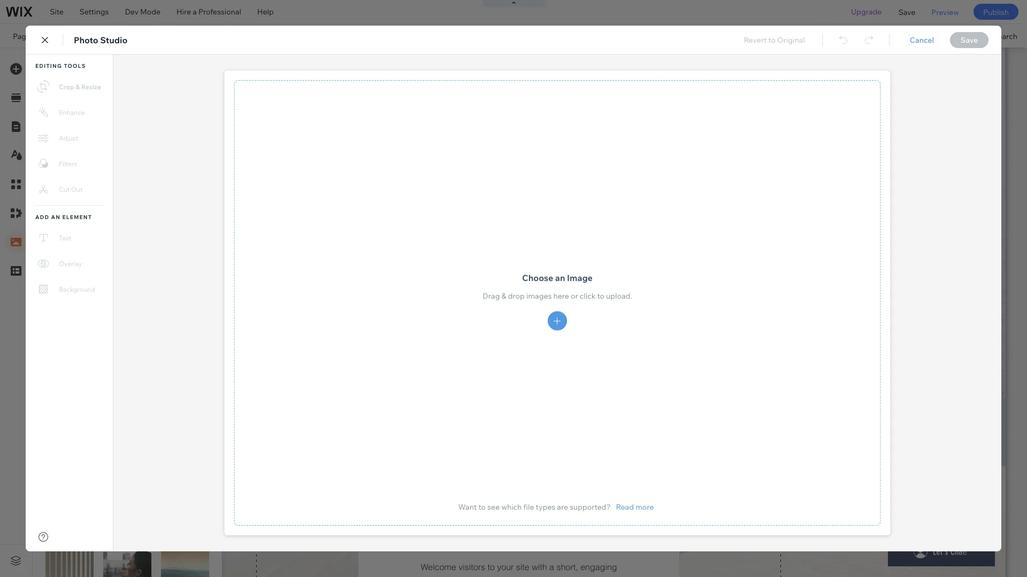Task type: locate. For each thing, give the bounding box(es) containing it.
what
[[46, 87, 65, 96]]

upload your media
[[45, 135, 112, 145]]

0 vertical spatial edit
[[45, 200, 59, 209]]

videos
[[103, 200, 128, 209], [77, 526, 102, 536]]

edit down photo
[[102, 251, 116, 261]]

photo studio edit and enhance your images
[[102, 238, 180, 270]]

photo
[[102, 238, 125, 249]]

1 horizontal spatial videos
[[103, 200, 128, 209]]

hire a professional
[[177, 7, 241, 16]]

and right images
[[88, 200, 102, 209]]

0 vertical spatial videos
[[103, 200, 128, 209]]

your inside video maker create your own videos
[[127, 318, 143, 327]]

edit
[[45, 200, 59, 209], [102, 251, 116, 261]]

0 horizontal spatial your
[[127, 318, 143, 327]]

maker
[[126, 305, 150, 315]]

mode
[[140, 7, 161, 16]]

100% button
[[875, 24, 919, 48]]

edit left images
[[45, 200, 59, 209]]

e.g. business, fashion, fitness field
[[66, 102, 196, 113]]

help
[[257, 7, 274, 16]]

for?
[[121, 87, 135, 96]]

tools
[[942, 31, 961, 41]]

and down photo
[[118, 251, 131, 261]]

0 vertical spatial your
[[164, 251, 180, 261]]

1 horizontal spatial your
[[164, 251, 180, 261]]

media
[[45, 58, 71, 69], [90, 135, 112, 145]]

0 vertical spatial and
[[88, 200, 102, 209]]

videos up photo
[[103, 200, 128, 209]]

show
[[108, 501, 125, 509]]

studio
[[127, 238, 152, 249]]

and
[[88, 200, 102, 209], [118, 251, 131, 261]]

media up what
[[45, 58, 71, 69]]

your
[[164, 251, 180, 261], [127, 318, 143, 327]]

0 horizontal spatial edit
[[45, 200, 59, 209]]

save button
[[890, 0, 924, 24]]

0 horizontal spatial and
[[88, 200, 102, 209]]

more
[[126, 501, 142, 509]]

1 vertical spatial edit
[[102, 251, 116, 261]]

1 vertical spatial and
[[118, 251, 131, 261]]

home
[[40, 31, 62, 41]]

0 horizontal spatial videos
[[77, 526, 102, 536]]

1 vertical spatial your
[[127, 318, 143, 327]]

your down maker
[[127, 318, 143, 327]]

1 horizontal spatial edit
[[102, 251, 116, 261]]

own
[[145, 318, 159, 327]]

1 vertical spatial media
[[90, 135, 112, 145]]

dev
[[125, 7, 139, 16]]

show more
[[108, 501, 142, 509]]

videos right the wix
[[77, 526, 102, 536]]

video
[[102, 305, 125, 315]]

media right your
[[90, 135, 112, 145]]

dev mode
[[125, 7, 161, 16]]

your right enhance on the top of page
[[164, 251, 180, 261]]

0 vertical spatial media
[[45, 58, 71, 69]]

free
[[45, 526, 61, 536]]

1 vertical spatial videos
[[77, 526, 102, 536]]

enhance
[[133, 251, 162, 261]]

1 horizontal spatial and
[[118, 251, 131, 261]]

hire
[[177, 7, 191, 16]]

videos
[[161, 318, 184, 327]]



Task type: describe. For each thing, give the bounding box(es) containing it.
tools button
[[920, 24, 970, 48]]

settings
[[80, 7, 109, 16]]

search
[[993, 31, 1018, 41]]

create
[[102, 318, 126, 327]]

a
[[193, 7, 197, 16]]

what are you looking for?
[[46, 87, 135, 96]]

edit inside photo studio edit and enhance your images
[[102, 251, 116, 261]]

free wix videos
[[45, 526, 102, 536]]

edit images and videos
[[45, 200, 128, 209]]

publish button
[[974, 4, 1019, 20]]

your
[[72, 135, 88, 145]]

publish
[[983, 7, 1009, 16]]

100%
[[893, 31, 912, 41]]

preview button
[[924, 0, 967, 24]]

show more button
[[101, 499, 154, 510]]

are
[[67, 87, 78, 96]]

wix
[[63, 526, 76, 536]]

video maker create your own videos
[[102, 305, 184, 327]]

you
[[79, 87, 92, 96]]

looking
[[94, 87, 120, 96]]

save
[[899, 7, 916, 16]]

preview
[[932, 7, 959, 16]]

site
[[50, 7, 64, 16]]

professional
[[199, 7, 241, 16]]

images
[[61, 200, 87, 209]]

images
[[102, 261, 128, 270]]

your inside photo studio edit and enhance your images
[[164, 251, 180, 261]]

search button
[[971, 24, 1027, 48]]

upgrade
[[851, 7, 882, 16]]

0 horizontal spatial media
[[45, 58, 71, 69]]

and inside photo studio edit and enhance your images
[[118, 251, 131, 261]]

1 horizontal spatial media
[[90, 135, 112, 145]]

upload
[[45, 135, 71, 145]]



Task type: vqa. For each thing, say whether or not it's contained in the screenshot.
the upload your media
yes



